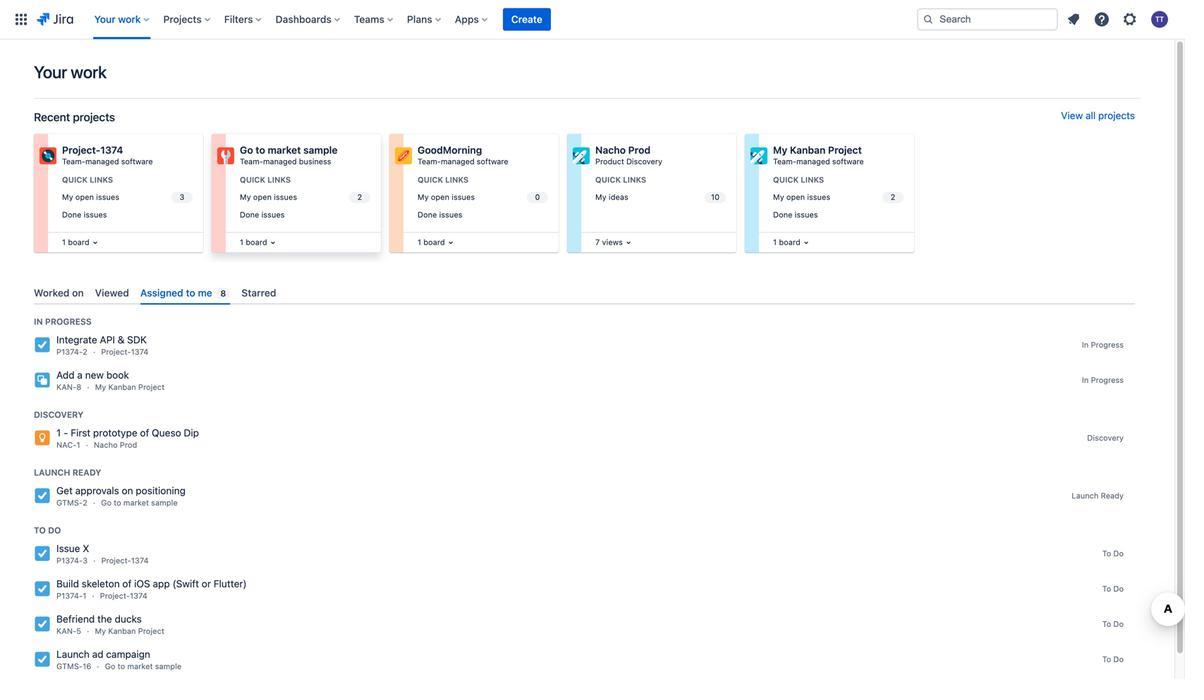 Task type: locate. For each thing, give the bounding box(es) containing it.
in progress for add a new book
[[1082, 376, 1124, 385]]

on right the "approvals"
[[122, 485, 133, 497]]

2 my open issues link from the left
[[237, 190, 372, 206]]

go inside get approvals on positioning gtms-2 · go to market sample
[[101, 498, 111, 508]]

my open issues link down the goodmorning team-managed software
[[415, 190, 550, 206]]

your
[[94, 13, 115, 25], [34, 62, 67, 82]]

primary element
[[8, 0, 906, 39]]

1 done from the left
[[62, 210, 81, 219]]

1 horizontal spatial board image
[[623, 237, 634, 248]]

prod down prototype
[[120, 441, 137, 450]]

3 1 board button from the left
[[770, 235, 812, 250]]

1 vertical spatial prod
[[120, 441, 137, 450]]

board image inside 7 views dropdown button
[[623, 237, 634, 248]]

work
[[118, 13, 141, 25], [71, 62, 107, 82]]

3 quick links from the left
[[418, 175, 469, 184]]

· right 3 at the bottom left of page
[[93, 556, 96, 566]]

2 quick links from the left
[[240, 175, 291, 184]]

2 board from the left
[[246, 238, 267, 247]]

links down project-1374 team-managed software
[[90, 175, 113, 184]]

· right 16
[[97, 662, 99, 671]]

2 down integrate on the left of the page
[[83, 348, 87, 357]]

1 kan- from the top
[[56, 383, 76, 392]]

1 open from the left
[[75, 193, 94, 202]]

project- down skeleton
[[100, 592, 130, 601]]

quick up the my ideas
[[595, 175, 621, 184]]

2 gtms- from the top
[[56, 662, 83, 671]]

2 1 board from the left
[[240, 238, 267, 247]]

1 team- from the left
[[62, 157, 85, 166]]

1 horizontal spatial software
[[477, 157, 508, 166]]

p1374- down build
[[56, 592, 83, 601]]

2 1 board button from the left
[[415, 235, 456, 250]]

launch
[[34, 468, 70, 478], [1072, 491, 1099, 500], [56, 649, 90, 660]]

my open issues link
[[59, 190, 195, 206], [237, 190, 372, 206], [415, 190, 550, 206], [770, 190, 906, 206]]

in for add a new book
[[1082, 376, 1089, 385]]

the
[[97, 613, 112, 625]]

first
[[71, 427, 90, 439]]

3 quick from the left
[[418, 175, 443, 184]]

2 for get
[[83, 498, 87, 508]]

befriend the ducks kan-5 · my kanban project
[[56, 613, 164, 636]]

· down the first
[[86, 441, 88, 450]]

open for 1374
[[75, 193, 94, 202]]

notifications image
[[1065, 11, 1082, 28]]

0 vertical spatial project
[[828, 144, 862, 156]]

3 1 board from the left
[[418, 238, 445, 247]]

board image for project
[[800, 237, 812, 248]]

project- inside project-1374 team-managed software
[[62, 144, 100, 156]]

projects
[[163, 13, 202, 25]]

1 horizontal spatial 8
[[220, 289, 226, 298]]

4 done issues link from the left
[[770, 207, 906, 223]]

1 links from the left
[[90, 175, 113, 184]]

of left ios
[[122, 578, 132, 590]]

work left projects
[[118, 13, 141, 25]]

prod up ideas
[[628, 144, 650, 156]]

of left the "queso"
[[140, 427, 149, 439]]

4 my open issues link from the left
[[770, 190, 906, 206]]

2 vertical spatial progress
[[1091, 376, 1124, 385]]

4 quick links from the left
[[595, 175, 646, 184]]

your work left projects
[[94, 13, 141, 25]]

0 vertical spatial sample
[[303, 144, 338, 156]]

software inside project-1374 team-managed software
[[121, 157, 153, 166]]

2 p1374- from the top
[[56, 556, 83, 566]]

quick
[[62, 175, 88, 184], [240, 175, 265, 184], [418, 175, 443, 184], [595, 175, 621, 184], [773, 175, 799, 184]]

4 my open issues from the left
[[773, 193, 830, 202]]

4 open from the left
[[786, 193, 805, 202]]

gtms-
[[56, 498, 83, 508], [56, 662, 83, 671]]

2 kan- from the top
[[56, 627, 76, 636]]

done issues down the go to market sample team-managed business
[[240, 210, 285, 219]]

1 vertical spatial discovery
[[34, 410, 84, 420]]

4 links from the left
[[623, 175, 646, 184]]

4 team- from the left
[[773, 157, 796, 166]]

api
[[100, 334, 115, 346]]

befriend
[[56, 613, 95, 625]]

0 horizontal spatial prod
[[120, 441, 137, 450]]

board
[[68, 238, 89, 247], [246, 238, 267, 247], [423, 238, 445, 247], [779, 238, 800, 247]]

links down the goodmorning team-managed software
[[445, 175, 469, 184]]

4 done from the left
[[773, 210, 792, 219]]

2 vertical spatial p1374-
[[56, 592, 83, 601]]

my open issues link down my kanban project team-managed software
[[770, 190, 906, 206]]

0 vertical spatial p1374-
[[56, 348, 83, 357]]

2 software from the left
[[477, 157, 508, 166]]

1 horizontal spatial nacho
[[595, 144, 626, 156]]

sample inside launch ad campaign gtms-16 · go to market sample
[[155, 662, 182, 671]]

my open issues link down business at the left top of the page
[[237, 190, 372, 206]]

managed inside the go to market sample team-managed business
[[263, 157, 297, 166]]

1 vertical spatial go
[[101, 498, 111, 508]]

0 vertical spatial on
[[72, 287, 84, 299]]

2 done issues from the left
[[240, 210, 285, 219]]

2 vertical spatial launch
[[56, 649, 90, 660]]

quick for go
[[240, 175, 265, 184]]

quick down my kanban project team-managed software
[[773, 175, 799, 184]]

to do
[[34, 526, 61, 536], [1102, 549, 1124, 558], [1102, 584, 1124, 593], [1102, 620, 1124, 629], [1102, 655, 1124, 664]]

1 2 from the top
[[83, 348, 87, 357]]

my open issues link for software
[[415, 190, 550, 206]]

3 done issues link from the left
[[415, 207, 550, 223]]

4 board from the left
[[779, 238, 800, 247]]

8 right me
[[220, 289, 226, 298]]

1 vertical spatial kan-
[[56, 627, 76, 636]]

1 horizontal spatial on
[[122, 485, 133, 497]]

quick links down my kanban project team-managed software
[[773, 175, 824, 184]]

board image inside dropdown button
[[267, 237, 278, 248]]

board inside 1 board popup button
[[68, 238, 89, 247]]

4 1 board from the left
[[773, 238, 800, 247]]

my open issues down the go to market sample team-managed business
[[240, 193, 297, 202]]

0 horizontal spatial ready
[[72, 468, 101, 478]]

build skeleton of ios app (swift or flutter) p1374-1 · project-1374
[[56, 578, 247, 601]]

3 links from the left
[[445, 175, 469, 184]]

add
[[56, 369, 75, 381]]

0 vertical spatial kanban
[[790, 144, 826, 156]]

quick down project-1374 team-managed software
[[62, 175, 88, 184]]

kanban inside my kanban project team-managed software
[[790, 144, 826, 156]]

board image for team-
[[89, 237, 101, 248]]

2 vertical spatial project
[[138, 627, 164, 636]]

8 inside add a new book kan-8 · my kanban project
[[76, 383, 81, 392]]

quick for goodmorning
[[418, 175, 443, 184]]

board image for managed
[[445, 237, 456, 248]]

3 done issues from the left
[[418, 210, 462, 219]]

board for managed
[[423, 238, 445, 247]]

2 links from the left
[[267, 175, 291, 184]]

· down 'new'
[[87, 383, 89, 392]]

1374 down recent projects
[[100, 144, 123, 156]]

my open issues for project
[[773, 193, 830, 202]]

0 vertical spatial progress
[[45, 317, 92, 327]]

1 inside popup button
[[62, 238, 66, 247]]

get
[[56, 485, 73, 497]]

board image
[[267, 237, 278, 248], [623, 237, 634, 248]]

project- down the &
[[101, 348, 131, 357]]

0 vertical spatial your work
[[94, 13, 141, 25]]

open for to
[[253, 193, 272, 202]]

0 vertical spatial kan-
[[56, 383, 76, 392]]

board image inside popup button
[[89, 237, 101, 248]]

on
[[72, 287, 84, 299], [122, 485, 133, 497]]

nacho up product
[[595, 144, 626, 156]]

done issues
[[62, 210, 107, 219], [240, 210, 285, 219], [418, 210, 462, 219], [773, 210, 818, 219]]

kanban inside befriend the ducks kan-5 · my kanban project
[[108, 627, 136, 636]]

1 vertical spatial on
[[122, 485, 133, 497]]

2 vertical spatial kanban
[[108, 627, 136, 636]]

5 links from the left
[[801, 175, 824, 184]]

done issues up 1 board popup button
[[62, 210, 107, 219]]

launch inside launch ad campaign gtms-16 · go to market sample
[[56, 649, 90, 660]]

done issues down the goodmorning team-managed software
[[418, 210, 462, 219]]

project inside befriend the ducks kan-5 · my kanban project
[[138, 627, 164, 636]]

3 software from the left
[[832, 157, 864, 166]]

3 done from the left
[[418, 210, 437, 219]]

0 vertical spatial gtms-
[[56, 498, 83, 508]]

gtms- down 5
[[56, 662, 83, 671]]

1 vertical spatial p1374-
[[56, 556, 83, 566]]

1 board button for team-
[[415, 235, 456, 250]]

1 board button
[[59, 235, 101, 250]]

2 managed from the left
[[263, 157, 297, 166]]

1 vertical spatial of
[[122, 578, 132, 590]]

managed inside my kanban project team-managed software
[[796, 157, 830, 166]]

1374 inside project-1374 team-managed software
[[100, 144, 123, 156]]

open down the go to market sample team-managed business
[[253, 193, 272, 202]]

· inside launch ad campaign gtms-16 · go to market sample
[[97, 662, 99, 671]]

work up recent projects
[[71, 62, 107, 82]]

my
[[773, 144, 787, 156], [62, 193, 73, 202], [240, 193, 251, 202], [418, 193, 429, 202], [595, 193, 606, 202], [773, 193, 784, 202], [95, 383, 106, 392], [95, 627, 106, 636]]

3 my open issues from the left
[[418, 193, 475, 202]]

1 p1374- from the top
[[56, 348, 83, 357]]

my inside add a new book kan-8 · my kanban project
[[95, 383, 106, 392]]

1 quick links from the left
[[62, 175, 113, 184]]

my open issues down my kanban project team-managed software
[[773, 193, 830, 202]]

0 horizontal spatial nacho
[[94, 441, 118, 450]]

links for managed
[[445, 175, 469, 184]]

progress for integrate api & sdk
[[1091, 340, 1124, 349]]

done issues link down my kanban project team-managed software
[[770, 207, 906, 223]]

1 board inside popup button
[[62, 238, 89, 247]]

done issues for project
[[773, 210, 818, 219]]

· right 5
[[87, 627, 89, 636]]

3 managed from the left
[[441, 157, 475, 166]]

done issues for managed
[[418, 210, 462, 219]]

1 horizontal spatial work
[[118, 13, 141, 25]]

of inside 1 - first prototype of queso dip nac-1 · nacho prod
[[140, 427, 149, 439]]

links down the go to market sample team-managed business
[[267, 175, 291, 184]]

1 vertical spatial in
[[1082, 340, 1089, 349]]

· down integrate on the left of the page
[[93, 348, 95, 357]]

open down my kanban project team-managed software
[[786, 193, 805, 202]]

1 managed from the left
[[85, 157, 119, 166]]

issues
[[96, 193, 119, 202], [274, 193, 297, 202], [452, 193, 475, 202], [807, 193, 830, 202], [84, 210, 107, 219], [261, 210, 285, 219], [439, 210, 462, 219], [795, 210, 818, 219]]

0 vertical spatial discovery
[[626, 157, 662, 166]]

1374 inside issue x p1374-3 · project-1374
[[131, 556, 149, 566]]

tab list containing worked on
[[28, 281, 1141, 305]]

nacho inside 1 - first prototype of queso dip nac-1 · nacho prod
[[94, 441, 118, 450]]

projects right all
[[1098, 110, 1135, 121]]

2 vertical spatial sample
[[155, 662, 182, 671]]

&
[[118, 334, 124, 346]]

quick links down project-1374 team-managed software
[[62, 175, 113, 184]]

sample
[[303, 144, 338, 156], [151, 498, 178, 508], [155, 662, 182, 671]]

· down the "approvals"
[[93, 498, 95, 508]]

your work
[[94, 13, 141, 25], [34, 62, 107, 82]]

go inside launch ad campaign gtms-16 · go to market sample
[[105, 662, 115, 671]]

links down my kanban project team-managed software
[[801, 175, 824, 184]]

1 horizontal spatial your
[[94, 13, 115, 25]]

1 horizontal spatial board image
[[445, 237, 456, 248]]

do for to
[[1113, 655, 1124, 664]]

1 software from the left
[[121, 157, 153, 166]]

0 vertical spatial of
[[140, 427, 149, 439]]

quick down 'goodmorning'
[[418, 175, 443, 184]]

0 horizontal spatial software
[[121, 157, 153, 166]]

quick links for team-
[[62, 175, 113, 184]]

2 horizontal spatial 1 board button
[[770, 235, 812, 250]]

nacho
[[595, 144, 626, 156], [94, 441, 118, 450]]

0 horizontal spatial board image
[[267, 237, 278, 248]]

quick for nacho
[[595, 175, 621, 184]]

4 done issues from the left
[[773, 210, 818, 219]]

2 vertical spatial in
[[1082, 376, 1089, 385]]

issue x p1374-3 · project-1374
[[56, 543, 149, 566]]

4 quick from the left
[[595, 175, 621, 184]]

of
[[140, 427, 149, 439], [122, 578, 132, 590]]

0 horizontal spatial board image
[[89, 237, 101, 248]]

1 1 board button from the left
[[237, 235, 278, 250]]

prod inside 1 - first prototype of queso dip nac-1 · nacho prod
[[120, 441, 137, 450]]

1 board for managed
[[418, 238, 445, 247]]

to inside get approvals on positioning gtms-2 · go to market sample
[[114, 498, 121, 508]]

projects
[[1098, 110, 1135, 121], [73, 110, 115, 124]]

market up business at the left top of the page
[[268, 144, 301, 156]]

queso
[[152, 427, 181, 439]]

kan- down the add
[[56, 383, 76, 392]]

my ideas link
[[593, 190, 728, 206]]

board image
[[89, 237, 101, 248], [445, 237, 456, 248], [800, 237, 812, 248]]

2 board image from the left
[[623, 237, 634, 248]]

done issues down my kanban project team-managed software
[[773, 210, 818, 219]]

open down the goodmorning team-managed software
[[431, 193, 449, 202]]

4 managed from the left
[[796, 157, 830, 166]]

p1374- inside issue x p1374-3 · project-1374
[[56, 556, 83, 566]]

discovery
[[626, 157, 662, 166], [34, 410, 84, 420], [1087, 433, 1124, 443]]

0 horizontal spatial of
[[122, 578, 132, 590]]

· inside integrate api & sdk p1374-2 · project-1374
[[93, 348, 95, 357]]

1 board for market
[[240, 238, 267, 247]]

project inside my kanban project team-managed software
[[828, 144, 862, 156]]

1 vertical spatial 8
[[76, 383, 81, 392]]

2 inside integrate api & sdk p1374-2 · project-1374
[[83, 348, 87, 357]]

1 board image from the left
[[267, 237, 278, 248]]

software
[[121, 157, 153, 166], [477, 157, 508, 166], [832, 157, 864, 166]]

1 my open issues from the left
[[62, 193, 119, 202]]

links
[[90, 175, 113, 184], [267, 175, 291, 184], [445, 175, 469, 184], [623, 175, 646, 184], [801, 175, 824, 184]]

quick links up ideas
[[595, 175, 646, 184]]

recent projects
[[34, 110, 115, 124]]

1374
[[100, 144, 123, 156], [131, 348, 149, 357], [131, 556, 149, 566], [130, 592, 147, 601]]

to
[[34, 526, 46, 536], [1102, 549, 1111, 558], [1102, 584, 1111, 593], [1102, 620, 1111, 629], [1102, 655, 1111, 664]]

done issues link down the goodmorning team-managed software
[[415, 207, 550, 223]]

board image right '7'
[[623, 237, 634, 248]]

to for to
[[1102, 655, 1111, 664]]

· down skeleton
[[92, 592, 94, 601]]

0 vertical spatial go
[[240, 144, 253, 156]]

business
[[299, 157, 331, 166]]

nacho down prototype
[[94, 441, 118, 450]]

market down campaign
[[127, 662, 153, 671]]

to inside tab list
[[186, 287, 195, 299]]

0 vertical spatial work
[[118, 13, 141, 25]]

kan- down befriend
[[56, 627, 76, 636]]

teams button
[[350, 8, 398, 31]]

0 vertical spatial in
[[34, 317, 43, 327]]

1 horizontal spatial launch ready
[[1072, 491, 1124, 500]]

1 done issues from the left
[[62, 210, 107, 219]]

2 vertical spatial in progress
[[1082, 376, 1124, 385]]

2 down the "approvals"
[[83, 498, 87, 508]]

p1374-
[[56, 348, 83, 357], [56, 556, 83, 566], [56, 592, 83, 601]]

1 horizontal spatial ready
[[1101, 491, 1124, 500]]

get approvals on positioning gtms-2 · go to market sample
[[56, 485, 186, 508]]

2 board image from the left
[[445, 237, 456, 248]]

prod inside nacho prod product discovery
[[628, 144, 650, 156]]

managed
[[85, 157, 119, 166], [263, 157, 297, 166], [441, 157, 475, 166], [796, 157, 830, 166]]

quick for project-
[[62, 175, 88, 184]]

quick links
[[62, 175, 113, 184], [240, 175, 291, 184], [418, 175, 469, 184], [595, 175, 646, 184], [773, 175, 824, 184]]

done issues link down business at the left top of the page
[[237, 207, 372, 223]]

0 vertical spatial prod
[[628, 144, 650, 156]]

1 - first prototype of queso dip nac-1 · nacho prod
[[56, 427, 199, 450]]

3 team- from the left
[[418, 157, 441, 166]]

kanban
[[790, 144, 826, 156], [108, 383, 136, 392], [108, 627, 136, 636]]

quick links down 'goodmorning'
[[418, 175, 469, 184]]

project-
[[62, 144, 100, 156], [101, 348, 131, 357], [101, 556, 131, 566], [100, 592, 130, 601]]

Search field
[[917, 8, 1058, 31]]

0 vertical spatial launch ready
[[34, 468, 101, 478]]

0 vertical spatial market
[[268, 144, 301, 156]]

done issues link up 1 board popup button
[[59, 207, 195, 223]]

on inside get approvals on positioning gtms-2 · go to market sample
[[122, 485, 133, 497]]

my inside my kanban project team-managed software
[[773, 144, 787, 156]]

open up 1 board popup button
[[75, 193, 94, 202]]

tab list
[[28, 281, 1141, 305]]

2 2 from the top
[[83, 498, 87, 508]]

to inside launch ad campaign gtms-16 · go to market sample
[[118, 662, 125, 671]]

worked on
[[34, 287, 84, 299]]

3 open from the left
[[431, 193, 449, 202]]

project- inside integrate api & sdk p1374-2 · project-1374
[[101, 348, 131, 357]]

done for to
[[240, 210, 259, 219]]

goodmorning
[[418, 144, 482, 156]]

7
[[595, 238, 600, 247]]

5 quick from the left
[[773, 175, 799, 184]]

2 team- from the left
[[240, 157, 263, 166]]

done issues for team-
[[62, 210, 107, 219]]

1 vertical spatial work
[[71, 62, 107, 82]]

1 vertical spatial kanban
[[108, 383, 136, 392]]

1 gtms- from the top
[[56, 498, 83, 508]]

1 vertical spatial progress
[[1091, 340, 1124, 349]]

of inside build skeleton of ios app (swift or flutter) p1374-1 · project-1374
[[122, 578, 132, 590]]

links for team-
[[90, 175, 113, 184]]

2 horizontal spatial software
[[832, 157, 864, 166]]

5 quick links from the left
[[773, 175, 824, 184]]

1 my open issues link from the left
[[59, 190, 195, 206]]

integrate
[[56, 334, 97, 346]]

8 down "a" at the bottom left of the page
[[76, 383, 81, 392]]

1374 down sdk
[[131, 348, 149, 357]]

0 horizontal spatial 1 board button
[[237, 235, 278, 250]]

0 vertical spatial 2
[[83, 348, 87, 357]]

to for flutter)
[[1102, 584, 1111, 593]]

links up ideas
[[623, 175, 646, 184]]

viewed
[[95, 287, 129, 299]]

my open issues down project-1374 team-managed software
[[62, 193, 119, 202]]

quick links down the go to market sample team-managed business
[[240, 175, 291, 184]]

1 vertical spatial launch ready
[[1072, 491, 1124, 500]]

0 vertical spatial nacho
[[595, 144, 626, 156]]

2 open from the left
[[253, 193, 272, 202]]

2
[[83, 348, 87, 357], [83, 498, 87, 508]]

done issues link
[[59, 207, 195, 223], [237, 207, 372, 223], [415, 207, 550, 223], [770, 207, 906, 223]]

go inside the go to market sample team-managed business
[[240, 144, 253, 156]]

2 quick from the left
[[240, 175, 265, 184]]

your inside "dropdown button"
[[94, 13, 115, 25]]

on inside tab list
[[72, 287, 84, 299]]

2 done from the left
[[240, 210, 259, 219]]

1 horizontal spatial prod
[[628, 144, 650, 156]]

project- up skeleton
[[101, 556, 131, 566]]

on right worked
[[72, 287, 84, 299]]

3 board image from the left
[[800, 237, 812, 248]]

1 horizontal spatial discovery
[[626, 157, 662, 166]]

links for product
[[623, 175, 646, 184]]

2 done issues link from the left
[[237, 207, 372, 223]]

0 vertical spatial 8
[[220, 289, 226, 298]]

gtms- down 'get' on the left of the page
[[56, 498, 83, 508]]

in
[[34, 317, 43, 327], [1082, 340, 1089, 349], [1082, 376, 1089, 385]]

0 vertical spatial your
[[94, 13, 115, 25]]

1 vertical spatial your work
[[34, 62, 107, 82]]

2 vertical spatial market
[[127, 662, 153, 671]]

board image up starred
[[267, 237, 278, 248]]

recent
[[34, 110, 70, 124]]

project- inside build skeleton of ios app (swift or flutter) p1374-1 · project-1374
[[100, 592, 130, 601]]

board for team-
[[68, 238, 89, 247]]

quick down the go to market sample team-managed business
[[240, 175, 265, 184]]

2 my open issues from the left
[[240, 193, 297, 202]]

p1374- down issue
[[56, 556, 83, 566]]

1374 up ios
[[131, 556, 149, 566]]

0 horizontal spatial on
[[72, 287, 84, 299]]

3 my open issues link from the left
[[415, 190, 550, 206]]

integrate api & sdk p1374-2 · project-1374
[[56, 334, 149, 357]]

to do for to
[[1102, 655, 1124, 664]]

your work up recent projects
[[34, 62, 107, 82]]

1 board image from the left
[[89, 237, 101, 248]]

1 horizontal spatial of
[[140, 427, 149, 439]]

p1374- down integrate on the left of the page
[[56, 348, 83, 357]]

p1374- inside integrate api & sdk p1374-2 · project-1374
[[56, 348, 83, 357]]

1 vertical spatial market
[[123, 498, 149, 508]]

banner containing your work
[[0, 0, 1185, 40]]

market inside get approvals on positioning gtms-2 · go to market sample
[[123, 498, 149, 508]]

1 vertical spatial project
[[138, 383, 165, 392]]

board image for product
[[623, 237, 634, 248]]

1 vertical spatial sample
[[151, 498, 178, 508]]

my open issues link for sample
[[237, 190, 372, 206]]

2 vertical spatial go
[[105, 662, 115, 671]]

0 horizontal spatial launch ready
[[34, 468, 101, 478]]

your work inside your work "dropdown button"
[[94, 13, 141, 25]]

2 horizontal spatial board image
[[800, 237, 812, 248]]

1 done issues link from the left
[[59, 207, 195, 223]]

1 board button for to
[[237, 235, 278, 250]]

1 quick from the left
[[62, 175, 88, 184]]

1 vertical spatial in progress
[[1082, 340, 1124, 349]]

gtms- inside launch ad campaign gtms-16 · go to market sample
[[56, 662, 83, 671]]

1 1 board from the left
[[62, 238, 89, 247]]

app
[[153, 578, 170, 590]]

project- down recent projects
[[62, 144, 100, 156]]

1 horizontal spatial 1 board button
[[415, 235, 456, 250]]

banner
[[0, 0, 1185, 40]]

1 vertical spatial ready
[[1101, 491, 1124, 500]]

market down positioning
[[123, 498, 149, 508]]

·
[[93, 348, 95, 357], [87, 383, 89, 392], [86, 441, 88, 450], [93, 498, 95, 508], [93, 556, 96, 566], [92, 592, 94, 601], [87, 627, 89, 636], [97, 662, 99, 671]]

open
[[75, 193, 94, 202], [253, 193, 272, 202], [431, 193, 449, 202], [786, 193, 805, 202]]

1 vertical spatial gtms-
[[56, 662, 83, 671]]

3 p1374- from the top
[[56, 592, 83, 601]]

done for team-
[[418, 210, 437, 219]]

0 horizontal spatial 8
[[76, 383, 81, 392]]

1 board button for kanban
[[770, 235, 812, 250]]

1 vertical spatial nacho
[[94, 441, 118, 450]]

campaign
[[106, 649, 150, 660]]

my open issues link down project-1374 team-managed software
[[59, 190, 195, 206]]

0 horizontal spatial your
[[34, 62, 67, 82]]

1 board from the left
[[68, 238, 89, 247]]

2 inside get approvals on positioning gtms-2 · go to market sample
[[83, 498, 87, 508]]

8
[[220, 289, 226, 298], [76, 383, 81, 392]]

0 horizontal spatial discovery
[[34, 410, 84, 420]]

1 vertical spatial 2
[[83, 498, 87, 508]]

my open issues down the goodmorning team-managed software
[[418, 193, 475, 202]]

2 vertical spatial discovery
[[1087, 433, 1124, 443]]

done
[[62, 210, 81, 219], [240, 210, 259, 219], [418, 210, 437, 219], [773, 210, 792, 219]]

managed inside the goodmorning team-managed software
[[441, 157, 475, 166]]

p1374- inside build skeleton of ios app (swift or flutter) p1374-1 · project-1374
[[56, 592, 83, 601]]

projects up project-1374 team-managed software
[[73, 110, 115, 124]]

3 board from the left
[[423, 238, 445, 247]]

2 horizontal spatial discovery
[[1087, 433, 1124, 443]]

jira image
[[37, 11, 73, 28], [37, 11, 73, 28]]

1374 down ios
[[130, 592, 147, 601]]



Task type: vqa. For each thing, say whether or not it's contained in the screenshot.
impact.
no



Task type: describe. For each thing, give the bounding box(es) containing it.
views
[[602, 238, 623, 247]]

dashboards
[[276, 13, 332, 25]]

nacho inside nacho prod product discovery
[[595, 144, 626, 156]]

nac-
[[56, 441, 77, 450]]

quick links for managed
[[418, 175, 469, 184]]

issue
[[56, 543, 80, 555]]

0 horizontal spatial projects
[[73, 110, 115, 124]]

dip
[[184, 427, 199, 439]]

appswitcher icon image
[[13, 11, 30, 28]]

market inside launch ad campaign gtms-16 · go to market sample
[[127, 662, 153, 671]]

quick links for market
[[240, 175, 291, 184]]

3
[[83, 556, 88, 566]]

(swift
[[172, 578, 199, 590]]

work inside "dropdown button"
[[118, 13, 141, 25]]

sample inside the go to market sample team-managed business
[[303, 144, 338, 156]]

progress for add a new book
[[1091, 376, 1124, 385]]

2 for integrate
[[83, 348, 87, 357]]

done issues link for team-
[[770, 207, 906, 223]]

to do for flutter)
[[1102, 584, 1124, 593]]

create
[[511, 13, 542, 25]]

done issues link for sample
[[237, 207, 372, 223]]

filters button
[[220, 8, 267, 31]]

done issues link for software
[[415, 207, 550, 223]]

to inside the go to market sample team-managed business
[[256, 144, 265, 156]]

5
[[76, 627, 81, 636]]

1374 inside integrate api & sdk p1374-2 · project-1374
[[131, 348, 149, 357]]

open for team-
[[431, 193, 449, 202]]

search image
[[923, 14, 934, 25]]

your work button
[[90, 8, 155, 31]]

ios
[[134, 578, 150, 590]]

done issues for market
[[240, 210, 285, 219]]

done for kanban
[[773, 210, 792, 219]]

7 views
[[595, 238, 623, 247]]

· inside 1 - first prototype of queso dip nac-1 · nacho prod
[[86, 441, 88, 450]]

board for project
[[779, 238, 800, 247]]

apps
[[455, 13, 479, 25]]

in for integrate api & sdk
[[1082, 340, 1089, 349]]

· inside add a new book kan-8 · my kanban project
[[87, 383, 89, 392]]

assigned to me
[[140, 287, 212, 299]]

project inside add a new book kan-8 · my kanban project
[[138, 383, 165, 392]]

quick links for product
[[595, 175, 646, 184]]

positioning
[[136, 485, 186, 497]]

links for market
[[267, 175, 291, 184]]

view
[[1061, 110, 1083, 121]]

new
[[85, 369, 104, 381]]

view all projects link
[[1061, 110, 1135, 124]]

0 vertical spatial launch
[[34, 468, 70, 478]]

kan- inside befriend the ducks kan-5 · my kanban project
[[56, 627, 76, 636]]

done for 1374
[[62, 210, 81, 219]]

dashboards button
[[271, 8, 346, 31]]

starred
[[241, 287, 276, 299]]

16
[[83, 662, 91, 671]]

board for market
[[246, 238, 267, 247]]

plans button
[[403, 8, 446, 31]]

sdk
[[127, 334, 147, 346]]

my open issues for managed
[[418, 193, 475, 202]]

board image for market
[[267, 237, 278, 248]]

my open issues for market
[[240, 193, 297, 202]]

my kanban project team-managed software
[[773, 144, 864, 166]]

to for kanban
[[1102, 620, 1111, 629]]

· inside issue x p1374-3 · project-1374
[[93, 556, 96, 566]]

project-1374 team-managed software
[[62, 144, 153, 166]]

a
[[77, 369, 82, 381]]

projects button
[[159, 8, 216, 31]]

kanban inside add a new book kan-8 · my kanban project
[[108, 383, 136, 392]]

managed inside project-1374 team-managed software
[[85, 157, 119, 166]]

· inside build skeleton of ios app (swift or flutter) p1374-1 · project-1374
[[92, 592, 94, 601]]

my open issues link for managed
[[59, 190, 195, 206]]

skeleton
[[82, 578, 120, 590]]

my open issues link for team-
[[770, 190, 906, 206]]

0 horizontal spatial work
[[71, 62, 107, 82]]

ideas
[[609, 193, 628, 202]]

settings image
[[1122, 11, 1139, 28]]

discovery inside nacho prod product discovery
[[626, 157, 662, 166]]

launch ad campaign gtms-16 · go to market sample
[[56, 649, 182, 671]]

product
[[595, 157, 624, 166]]

do for kanban
[[1113, 620, 1124, 629]]

0 vertical spatial in progress
[[34, 317, 92, 327]]

me
[[198, 287, 212, 299]]

software inside my kanban project team-managed software
[[832, 157, 864, 166]]

do for flutter)
[[1113, 584, 1124, 593]]

plans
[[407, 13, 432, 25]]

1374 inside build skeleton of ios app (swift or flutter) p1374-1 · project-1374
[[130, 592, 147, 601]]

software inside the goodmorning team-managed software
[[477, 157, 508, 166]]

your profile and settings image
[[1151, 11, 1168, 28]]

links for project
[[801, 175, 824, 184]]

assigned
[[140, 287, 183, 299]]

approvals
[[75, 485, 119, 497]]

build
[[56, 578, 79, 590]]

project- inside issue x p1374-3 · project-1374
[[101, 556, 131, 566]]

-
[[64, 427, 68, 439]]

0 vertical spatial ready
[[72, 468, 101, 478]]

market inside the go to market sample team-managed business
[[268, 144, 301, 156]]

my inside befriend the ducks kan-5 · my kanban project
[[95, 627, 106, 636]]

gtms- inside get approvals on positioning gtms-2 · go to market sample
[[56, 498, 83, 508]]

nacho prod product discovery
[[595, 144, 662, 166]]

kan- inside add a new book kan-8 · my kanban project
[[56, 383, 76, 392]]

worked
[[34, 287, 69, 299]]

· inside get approvals on positioning gtms-2 · go to market sample
[[93, 498, 95, 508]]

quick for my
[[773, 175, 799, 184]]

1 vertical spatial launch
[[1072, 491, 1099, 500]]

open for kanban
[[786, 193, 805, 202]]

flutter)
[[214, 578, 247, 590]]

quick links for project
[[773, 175, 824, 184]]

prototype
[[93, 427, 137, 439]]

my open issues for team-
[[62, 193, 119, 202]]

team- inside my kanban project team-managed software
[[773, 157, 796, 166]]

· inside befriend the ducks kan-5 · my kanban project
[[87, 627, 89, 636]]

view all projects
[[1061, 110, 1135, 121]]

x
[[83, 543, 89, 555]]

add a new book kan-8 · my kanban project
[[56, 369, 165, 392]]

filters
[[224, 13, 253, 25]]

help image
[[1093, 11, 1110, 28]]

create button
[[503, 8, 551, 31]]

all
[[1086, 110, 1096, 121]]

1 board for team-
[[62, 238, 89, 247]]

1 horizontal spatial projects
[[1098, 110, 1135, 121]]

apps button
[[451, 8, 493, 31]]

my ideas
[[595, 193, 628, 202]]

1 inside build skeleton of ios app (swift or flutter) p1374-1 · project-1374
[[83, 592, 86, 601]]

or
[[202, 578, 211, 590]]

7 views button
[[593, 235, 634, 250]]

1 vertical spatial your
[[34, 62, 67, 82]]

sample inside get approvals on positioning gtms-2 · go to market sample
[[151, 498, 178, 508]]

ducks
[[115, 613, 142, 625]]

team- inside project-1374 team-managed software
[[62, 157, 85, 166]]

in progress for integrate api & sdk
[[1082, 340, 1124, 349]]

book
[[106, 369, 129, 381]]

team- inside the go to market sample team-managed business
[[240, 157, 263, 166]]

goodmorning team-managed software
[[418, 144, 508, 166]]

to do for kanban
[[1102, 620, 1124, 629]]

1 board for project
[[773, 238, 800, 247]]

teams
[[354, 13, 384, 25]]

go to market sample team-managed business
[[240, 144, 338, 166]]

team- inside the goodmorning team-managed software
[[418, 157, 441, 166]]

done issues link for managed
[[59, 207, 195, 223]]

ad
[[92, 649, 103, 660]]



